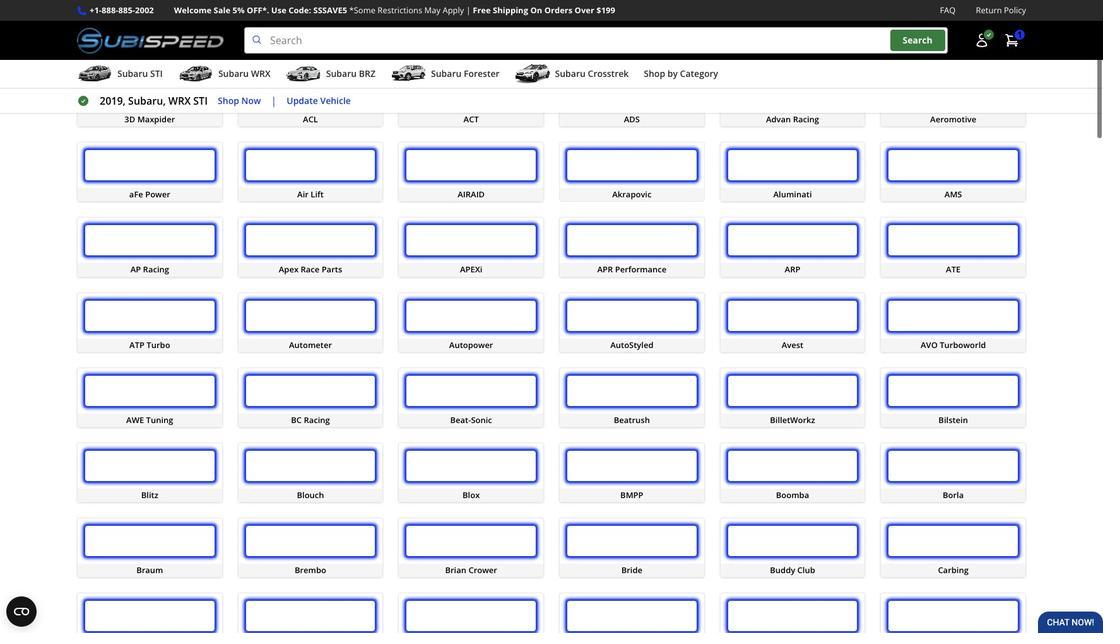 Task type: describe. For each thing, give the bounding box(es) containing it.
arp link
[[720, 217, 866, 277]]

atp turbo link
[[77, 293, 223, 353]]

subaru crosstrek button
[[515, 63, 629, 88]]

avo turboworld
[[921, 339, 986, 351]]

act link
[[399, 67, 544, 127]]

blouch
[[297, 490, 324, 501]]

1 button
[[999, 28, 1027, 53]]

brembo link
[[238, 518, 383, 578]]

subaru for subaru sti
[[117, 68, 148, 80]]

ads link
[[559, 67, 705, 127]]

buddy club link
[[720, 518, 866, 578]]

carbing
[[938, 565, 969, 576]]

akrapovic
[[613, 189, 652, 200]]

maxpider
[[137, 114, 175, 125]]

open widget image
[[6, 597, 37, 628]]

turbo
[[147, 339, 170, 351]]

brembo
[[295, 565, 326, 576]]

carbing link
[[881, 518, 1027, 578]]

subaru forester button
[[391, 63, 500, 88]]

s
[[639, 28, 646, 45]]

club
[[798, 565, 816, 576]]

a subaru sti thumbnail image image
[[77, 64, 112, 83]]

buddy
[[770, 565, 796, 576]]

2019,
[[100, 94, 126, 108]]

brz
[[359, 68, 376, 80]]

f button
[[281, 24, 300, 49]]

ate link
[[881, 217, 1027, 277]]

ams link
[[881, 142, 1027, 202]]

akrapovic link
[[559, 142, 705, 202]]

shipping
[[493, 4, 528, 16]]

subaru brz
[[326, 68, 376, 80]]

blitz
[[141, 490, 158, 501]]

a subaru forester thumbnail image image
[[391, 64, 426, 83]]

apex race parts link
[[238, 217, 383, 277]]

subaru for subaru crosstrek
[[555, 68, 586, 80]]

billetworkz
[[770, 415, 816, 426]]

3d maxpider link
[[77, 67, 223, 127]]

q
[[583, 28, 593, 45]]

2002
[[135, 4, 154, 16]]

awe tuning
[[126, 415, 173, 426]]

act
[[464, 114, 479, 125]]

billetworkz link
[[720, 368, 866, 428]]

use
[[271, 4, 287, 16]]

return
[[976, 4, 1002, 16]]

p
[[556, 28, 564, 45]]

n button
[[492, 24, 514, 49]]

# button
[[118, 24, 139, 49]]

u
[[691, 28, 700, 45]]

sssave5
[[313, 4, 347, 16]]

bride
[[622, 565, 643, 576]]

888-
[[102, 4, 118, 16]]

1 horizontal spatial sti
[[193, 94, 208, 108]]

i button
[[363, 24, 380, 49]]

z
[[830, 28, 837, 45]]

x
[[777, 28, 784, 45]]

5%
[[233, 4, 245, 16]]

a subaru wrx thumbnail image image
[[178, 64, 213, 83]]

blouch link
[[238, 443, 383, 503]]

shop now link
[[218, 94, 261, 108]]

autometer link
[[238, 293, 383, 353]]

2019, subaru, wrx sti
[[100, 94, 208, 108]]

faq
[[940, 4, 956, 16]]

airaid
[[458, 189, 485, 200]]

search button
[[891, 30, 946, 51]]

a
[[151, 28, 160, 45]]

*some
[[349, 4, 376, 16]]

ams
[[945, 189, 963, 200]]

racing for ap racing
[[143, 264, 169, 276]]

ads
[[624, 114, 640, 125]]

3d maxpider
[[125, 114, 175, 125]]

crosstrek
[[588, 68, 629, 80]]

update
[[287, 95, 318, 107]]

tuning
[[146, 415, 173, 426]]

autostyled
[[611, 339, 654, 351]]

t
[[664, 28, 672, 45]]

blox
[[463, 490, 480, 501]]

o
[[527, 28, 537, 45]]

r button
[[605, 24, 626, 49]]

ap
[[130, 264, 141, 276]]

apply
[[443, 4, 464, 16]]

apexi link
[[399, 217, 544, 277]]

shop for shop now
[[218, 95, 239, 107]]

x button
[[770, 24, 791, 49]]

subaru crosstrek
[[555, 68, 629, 80]]

ate
[[946, 264, 961, 276]]

+1-
[[90, 4, 102, 16]]

1 horizontal spatial |
[[466, 4, 471, 16]]

sti inside the subaru sti dropdown button
[[150, 68, 163, 80]]



Task type: locate. For each thing, give the bounding box(es) containing it.
avo turboworld link
[[881, 293, 1027, 353]]

subaru,
[[128, 94, 166, 108]]

v
[[719, 28, 727, 45]]

bilstein link
[[881, 368, 1027, 428]]

avest
[[782, 339, 804, 351]]

turboworld
[[940, 339, 986, 351]]

2 subaru from the left
[[218, 68, 249, 80]]

racing right advan
[[793, 114, 820, 125]]

0 horizontal spatial sti
[[150, 68, 163, 80]]

return policy link
[[976, 4, 1027, 17]]

forester
[[464, 68, 500, 80]]

subaru for subaru forester
[[431, 68, 462, 80]]

|
[[466, 4, 471, 16], [271, 94, 277, 108]]

0 vertical spatial sti
[[150, 68, 163, 80]]

$199
[[597, 4, 616, 16]]

bc racing
[[291, 415, 330, 426]]

j
[[392, 28, 396, 45]]

1 vertical spatial shop
[[218, 95, 239, 107]]

subaru wrx button
[[178, 63, 271, 88]]

0 vertical spatial wrx
[[251, 68, 271, 80]]

autopower link
[[399, 293, 544, 353]]

racing right bc
[[304, 415, 330, 426]]

1 horizontal spatial shop
[[644, 68, 666, 80]]

h
[[341, 28, 350, 45]]

sti down a subaru wrx thumbnail image
[[193, 94, 208, 108]]

r
[[612, 28, 620, 45]]

e
[[261, 28, 268, 45]]

afe power
[[129, 189, 170, 200]]

autostyled link
[[559, 293, 705, 353]]

shop inside dropdown button
[[644, 68, 666, 80]]

1 vertical spatial |
[[271, 94, 277, 108]]

racing right ap
[[143, 264, 169, 276]]

i
[[369, 28, 373, 45]]

0 vertical spatial racing
[[793, 114, 820, 125]]

subaru up subaru,
[[117, 68, 148, 80]]

awe
[[126, 415, 144, 426]]

v button
[[713, 24, 733, 49]]

orders
[[545, 4, 573, 16]]

racing for bc racing
[[304, 415, 330, 426]]

blitz link
[[77, 443, 223, 503]]

air lift
[[297, 189, 324, 200]]

atp turbo
[[129, 339, 170, 351]]

search
[[903, 34, 933, 46]]

subaru wrx
[[218, 68, 271, 80]]

vehicle
[[320, 95, 351, 107]]

borla link
[[881, 443, 1027, 503]]

0 vertical spatial |
[[466, 4, 471, 16]]

1 horizontal spatial wrx
[[251, 68, 271, 80]]

search input field
[[244, 27, 948, 54]]

now
[[242, 95, 261, 107]]

shop for shop by category
[[644, 68, 666, 80]]

4 subaru from the left
[[431, 68, 462, 80]]

| right now
[[271, 94, 277, 108]]

a subaru crosstrek thumbnail image image
[[515, 64, 550, 83]]

0 horizontal spatial |
[[271, 94, 277, 108]]

button image
[[975, 33, 990, 48]]

autopower
[[449, 339, 493, 351]]

5 subaru from the left
[[555, 68, 586, 80]]

1 vertical spatial racing
[[143, 264, 169, 276]]

a subaru brz thumbnail image image
[[286, 64, 321, 83]]

subaru for subaru wrx
[[218, 68, 249, 80]]

f
[[287, 28, 294, 45]]

welcome sale 5% off*. use code: sssave5 *some restrictions may apply | free shipping on orders over $199
[[174, 4, 616, 16]]

advan
[[766, 114, 791, 125]]

shop
[[644, 68, 666, 80], [218, 95, 239, 107]]

off*.
[[247, 4, 269, 16]]

borla
[[943, 490, 964, 501]]

a button
[[145, 24, 166, 49]]

subaru up shop now
[[218, 68, 249, 80]]

subispeed logo image
[[77, 27, 224, 54]]

brian crower link
[[399, 518, 544, 578]]

afe power link
[[77, 142, 223, 202]]

s button
[[632, 24, 652, 49]]

faq link
[[940, 4, 956, 17]]

beat-sonic
[[450, 415, 492, 426]]

wrx inside dropdown button
[[251, 68, 271, 80]]

update vehicle button
[[287, 94, 351, 108]]

0 horizontal spatial shop
[[218, 95, 239, 107]]

ap racing
[[130, 264, 169, 276]]

beatrush link
[[559, 368, 705, 428]]

on
[[531, 4, 543, 16]]

braum link
[[77, 518, 223, 578]]

3 subaru from the left
[[326, 68, 357, 80]]

sonic
[[471, 415, 492, 426]]

free
[[473, 4, 491, 16]]

apex
[[279, 264, 299, 276]]

| left free
[[466, 4, 471, 16]]

advan racing
[[766, 114, 820, 125]]

m
[[468, 28, 479, 45]]

h button
[[335, 24, 357, 49]]

apr
[[598, 264, 613, 276]]

avest link
[[720, 293, 866, 353]]

racing for advan racing
[[793, 114, 820, 125]]

#
[[124, 28, 133, 45]]

parts
[[322, 264, 342, 276]]

2 horizontal spatial racing
[[793, 114, 820, 125]]

+1-888-885-2002
[[90, 4, 154, 16]]

0 horizontal spatial racing
[[143, 264, 169, 276]]

wrx
[[251, 68, 271, 80], [168, 94, 191, 108]]

shop left now
[[218, 95, 239, 107]]

c
[[206, 28, 214, 45]]

bc
[[291, 415, 302, 426]]

k
[[415, 28, 423, 45]]

wrx up now
[[251, 68, 271, 80]]

1 subaru from the left
[[117, 68, 148, 80]]

policy
[[1005, 4, 1027, 16]]

avo
[[921, 339, 938, 351]]

bride link
[[559, 518, 705, 578]]

subaru left brz at the left top of the page
[[326, 68, 357, 80]]

lift
[[311, 189, 324, 200]]

buddy club
[[770, 565, 816, 576]]

arp
[[785, 264, 801, 276]]

1 horizontal spatial racing
[[304, 415, 330, 426]]

wrx up maxpider
[[168, 94, 191, 108]]

beat-
[[450, 415, 471, 426]]

subaru left crosstrek
[[555, 68, 586, 80]]

0 horizontal spatial wrx
[[168, 94, 191, 108]]

sti up 2019, subaru, wrx sti
[[150, 68, 163, 80]]

k button
[[409, 24, 429, 49]]

boomba link
[[720, 443, 866, 503]]

subaru left 'forester' on the top left
[[431, 68, 462, 80]]

0 vertical spatial shop
[[644, 68, 666, 80]]

shop left the by
[[644, 68, 666, 80]]

all
[[83, 28, 105, 45]]

subaru for subaru brz
[[326, 68, 357, 80]]

race
[[301, 264, 320, 276]]

beat-sonic link
[[399, 368, 544, 428]]

beatrush
[[614, 415, 650, 426]]

2 vertical spatial racing
[[304, 415, 330, 426]]

b
[[179, 28, 187, 45]]

bmpp
[[621, 490, 644, 501]]

1 vertical spatial sti
[[193, 94, 208, 108]]

aluminati
[[774, 189, 812, 200]]

blox link
[[399, 443, 544, 503]]

aeromotive link
[[881, 67, 1027, 127]]

3d
[[125, 114, 135, 125]]

w
[[746, 28, 758, 45]]

subaru inside dropdown button
[[555, 68, 586, 80]]

1 vertical spatial wrx
[[168, 94, 191, 108]]



Task type: vqa. For each thing, say whether or not it's contained in the screenshot.
VLKWVDGY41EHR Volk TE37 SAGA Hyper Red 18x10 +41 - 2015+ WRX / 2015+ STIx4, image
no



